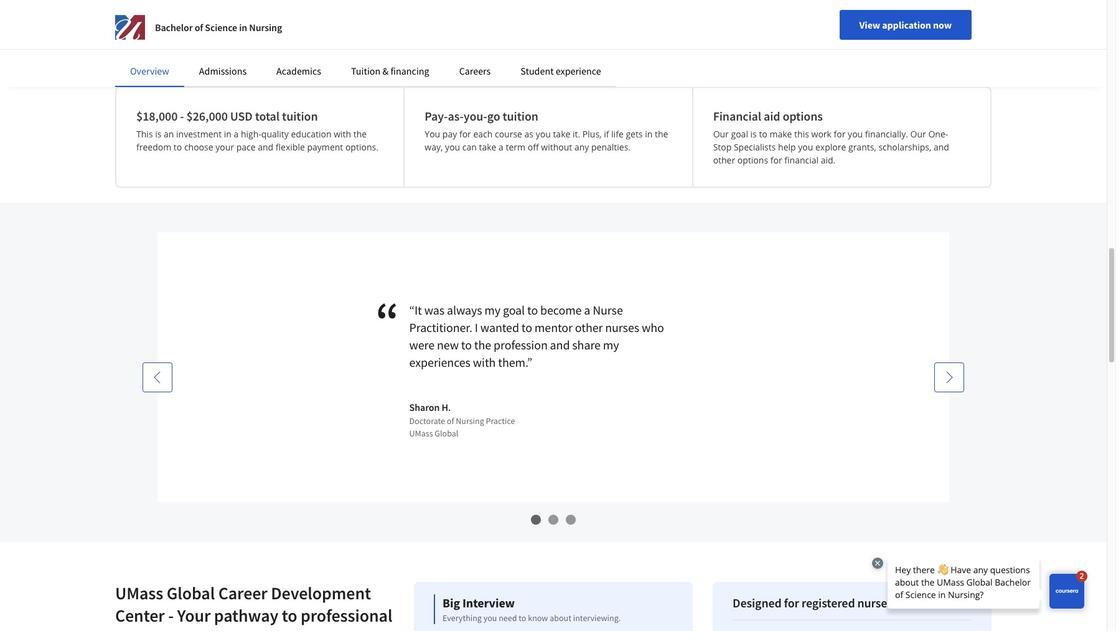 Task type: locate. For each thing, give the bounding box(es) containing it.
my right share
[[603, 337, 619, 353]]

1 vertical spatial nurses
[[857, 596, 893, 611]]

of left 'science'
[[195, 21, 203, 34]]

to up mentor
[[527, 303, 538, 318]]

wanted
[[480, 320, 519, 336]]

- up investment
[[180, 108, 184, 124]]

&
[[382, 65, 389, 77]]

way,
[[425, 141, 443, 153]]

1 horizontal spatial goal
[[731, 128, 748, 140]]

- inside $18,000 - $26,000 usd total tuition this is an investment in a high-quality education with the freedom to choose your pace and flexible payment options.
[[180, 108, 184, 124]]

umass up excellence
[[115, 583, 163, 605]]

0 horizontal spatial our
[[713, 128, 729, 140]]

tuition up education
[[282, 108, 318, 124]]

you- up each at the top left of the page
[[464, 108, 487, 124]]

to inside $18,000 - $26,000 usd total tuition this is an investment in a high-quality education with the freedom to choose your pace and flexible payment options.
[[174, 141, 182, 153]]

1 horizontal spatial umass
[[409, 428, 433, 439]]

were
[[409, 337, 435, 353]]

specialists
[[734, 141, 776, 153]]

0 horizontal spatial -
[[168, 605, 174, 627]]

1 vertical spatial a
[[499, 141, 504, 153]]

2 horizontal spatial in
[[645, 128, 653, 140]]

pay-as-you-go tuition list item
[[405, 88, 693, 187]]

is up specialists
[[750, 128, 757, 140]]

now
[[933, 19, 952, 31]]

0 vertical spatial your
[[600, 49, 634, 72]]

tuition up as
[[503, 108, 538, 124]]

1 horizontal spatial take
[[553, 128, 570, 140]]

0 vertical spatial as-
[[209, 49, 231, 72]]

our up stop
[[713, 128, 729, 140]]

-
[[180, 108, 184, 124], [168, 605, 174, 627]]

other down stop
[[713, 154, 735, 166]]

1 horizontal spatial my
[[603, 337, 619, 353]]

h.
[[442, 402, 451, 414]]

1 vertical spatial your
[[216, 141, 234, 153]]

and inside financial aid options our goal is to make this work for you financially. our one- stop specialists help you explore grants, scholarships, and other options for financial aid.
[[934, 141, 949, 153]]

student
[[521, 65, 554, 77]]

the up options.
[[353, 128, 367, 140]]

2 is from the left
[[750, 128, 757, 140]]

- left the your
[[168, 605, 174, 627]]

umass global career development center - your pathway to professional excellence
[[115, 583, 392, 632]]

$18,000 - $26,000 usd total tuition list item
[[116, 88, 405, 187]]

this
[[794, 128, 809, 140]]

a left the high-
[[234, 128, 239, 140]]

is left an
[[155, 128, 161, 140]]

goal for to
[[503, 303, 525, 318]]

designed for registered nurses who want to:
[[733, 596, 964, 611]]

next image
[[943, 372, 956, 384]]

1 vertical spatial with
[[473, 355, 496, 370]]

0 vertical spatial global
[[435, 428, 458, 439]]

nurses right registered
[[857, 596, 893, 611]]

as- up pay
[[448, 108, 464, 124]]

and inside "it was always my goal to become a nurse practitioner. i wanted to mentor other nurses who were new to the profession and share my experiences with them."
[[550, 337, 570, 353]]

investment
[[176, 128, 222, 140]]

options
[[783, 108, 823, 124], [738, 154, 768, 166]]

for up can
[[459, 128, 471, 140]]

1 horizontal spatial who
[[895, 596, 918, 611]]

0 horizontal spatial your
[[216, 141, 234, 153]]

sessions
[[481, 49, 544, 72]]

eight-
[[395, 49, 439, 72]]

0 horizontal spatial goal
[[503, 303, 525, 318]]

0 vertical spatial nurses
[[605, 320, 639, 336]]

to inside umass global career development center - your pathway to professional excellence
[[282, 605, 297, 627]]

pay-
[[177, 49, 209, 72]]

for
[[459, 128, 471, 140], [834, 128, 846, 140], [770, 154, 782, 166], [784, 596, 799, 611]]

is inside financial aid options our goal is to make this work for you financially. our one- stop specialists help you explore grants, scholarships, and other options for financial aid.
[[750, 128, 757, 140]]

to right need
[[519, 613, 526, 624]]

0 horizontal spatial a
[[234, 128, 239, 140]]

and
[[340, 49, 368, 72], [258, 141, 273, 153], [934, 141, 949, 153], [550, 337, 570, 353]]

1 horizontal spatial a
[[499, 141, 504, 153]]

list
[[115, 87, 992, 188]]

0 vertical spatial other
[[713, 154, 735, 166]]

options up this
[[783, 108, 823, 124]]

tuition & financing link
[[351, 65, 429, 77]]

goal down financial
[[731, 128, 748, 140]]

1 horizontal spatial global
[[435, 428, 458, 439]]

to up specialists
[[759, 128, 767, 140]]

to inside big interview everything you need to know about interviewing.
[[519, 613, 526, 624]]

1 horizontal spatial nurses
[[857, 596, 893, 611]]

1 vertical spatial nursing
[[456, 416, 484, 427]]

global
[[435, 428, 458, 439], [167, 583, 215, 605]]

1 vertical spatial -
[[168, 605, 174, 627]]

development
[[271, 583, 371, 605]]

each
[[473, 128, 493, 140]]

a inside pay-as-you-go tuition you pay for each course as you take it. plus, if life gets in the way, you can take a term off without any penalties.
[[499, 141, 504, 153]]

your
[[600, 49, 634, 72], [216, 141, 234, 153]]

nursing right 'science'
[[249, 21, 282, 34]]

a inside "it was always my goal to become a nurse practitioner. i wanted to mentor other nurses who were new to the profession and share my experiences with them."
[[584, 303, 590, 318]]

1 horizontal spatial go
[[487, 108, 500, 124]]

your left pace
[[216, 141, 234, 153]]

it.
[[573, 128, 580, 140]]

umass
[[409, 428, 433, 439], [115, 583, 163, 605]]

other inside "it was always my goal to become a nurse practitioner. i wanted to mentor other nurses who were new to the profession and share my experiences with them."
[[575, 320, 603, 336]]

you- down 'science'
[[231, 49, 265, 72]]

"it was always my goal to become a nurse practitioner. i wanted to mentor other nurses who were new to the profession and share my experiences with them."
[[409, 303, 664, 370]]

tuition inside $18,000 - $26,000 usd total tuition this is an investment in a high-quality education with the freedom to choose your pace and flexible payment options.
[[282, 108, 318, 124]]

view application now
[[859, 19, 952, 31]]

1 vertical spatial you-
[[464, 108, 487, 124]]

grants,
[[848, 141, 876, 153]]

options down specialists
[[738, 154, 768, 166]]

0 horizontal spatial nursing
[[249, 21, 282, 34]]

1 vertical spatial as-
[[448, 108, 464, 124]]

in right 'science'
[[239, 21, 247, 34]]

1 vertical spatial goal
[[503, 303, 525, 318]]

2 horizontal spatial a
[[584, 303, 590, 318]]

you down this
[[798, 141, 813, 153]]

and down the quality
[[258, 141, 273, 153]]

nursing
[[249, 21, 282, 34], [456, 416, 484, 427]]

goal inside financial aid options our goal is to make this work for you financially. our one- stop specialists help you explore grants, scholarships, and other options for financial aid.
[[731, 128, 748, 140]]

the right the gets
[[655, 128, 668, 140]]

to right pathway
[[282, 605, 297, 627]]

1 horizontal spatial of
[[447, 416, 454, 427]]

take down each at the top left of the page
[[479, 141, 496, 153]]

who inside "it was always my goal to become a nurse practitioner. i wanted to mentor other nurses who were new to the profession and share my experiences with them."
[[642, 320, 664, 336]]

tuition left tuition
[[286, 49, 336, 72]]

nursing left practice
[[456, 416, 484, 427]]

1 vertical spatial go
[[487, 108, 500, 124]]

your right into
[[600, 49, 634, 72]]

0 vertical spatial a
[[234, 128, 239, 140]]

0 horizontal spatial the
[[353, 128, 367, 140]]

the down i
[[474, 337, 491, 353]]

1 horizontal spatial other
[[713, 154, 735, 166]]

1 horizontal spatial you-
[[464, 108, 487, 124]]

0 vertical spatial with
[[334, 128, 351, 140]]

help
[[778, 141, 796, 153]]

as- inside pay-as-you-go tuition you pay for each course as you take it. plus, if life gets in the way, you can take a term off without any penalties.
[[448, 108, 464, 124]]

term
[[506, 141, 525, 153]]

1 horizontal spatial nursing
[[456, 416, 484, 427]]

mentor
[[535, 320, 573, 336]]

nursing inside sharon h. doctorate of nursing practice umass global
[[456, 416, 484, 427]]

2 horizontal spatial the
[[655, 128, 668, 140]]

share
[[572, 337, 601, 353]]

flexible
[[115, 49, 173, 72]]

1 horizontal spatial -
[[180, 108, 184, 124]]

0 horizontal spatial with
[[334, 128, 351, 140]]

center
[[115, 605, 165, 627]]

1 our from the left
[[713, 128, 729, 140]]

in right the gets
[[645, 128, 653, 140]]

aid
[[764, 108, 780, 124]]

take up without
[[553, 128, 570, 140]]

1 vertical spatial umass
[[115, 583, 163, 605]]

in down usd
[[224, 128, 231, 140]]

experience
[[556, 65, 601, 77]]

to
[[759, 128, 767, 140], [174, 141, 182, 153], [527, 303, 538, 318], [522, 320, 532, 336], [461, 337, 472, 353], [282, 605, 297, 627], [519, 613, 526, 624]]

0 horizontal spatial other
[[575, 320, 603, 336]]

my up wanted
[[484, 303, 501, 318]]

and for financial aid options our goal is to make this work for you financially. our one- stop specialists help you explore grants, scholarships, and other options for financial aid.
[[934, 141, 949, 153]]

1 horizontal spatial is
[[750, 128, 757, 140]]

financial
[[713, 108, 761, 124]]

0 vertical spatial nursing
[[249, 21, 282, 34]]

and inside $18,000 - $26,000 usd total tuition this is an investment in a high-quality education with the freedom to choose your pace and flexible payment options.
[[258, 141, 273, 153]]

go right admissions link
[[264, 49, 283, 72]]

0 horizontal spatial options
[[738, 154, 768, 166]]

0 horizontal spatial global
[[167, 583, 215, 605]]

0 vertical spatial goal
[[731, 128, 748, 140]]

0 horizontal spatial in
[[224, 128, 231, 140]]

scholarships,
[[879, 141, 931, 153]]

0 horizontal spatial my
[[484, 303, 501, 318]]

global down doctorate
[[435, 428, 458, 439]]

without
[[541, 141, 572, 153]]

previous image
[[151, 372, 164, 384]]

admissions
[[199, 65, 247, 77]]

0 vertical spatial -
[[180, 108, 184, 124]]

1 horizontal spatial as-
[[448, 108, 464, 124]]

with left them."
[[473, 355, 496, 370]]

for right designed
[[784, 596, 799, 611]]

nursing for in
[[249, 21, 282, 34]]

0 horizontal spatial nurses
[[605, 320, 639, 336]]

0 horizontal spatial is
[[155, 128, 161, 140]]

for down help
[[770, 154, 782, 166]]

nurses down the nurse
[[605, 320, 639, 336]]

0 vertical spatial umass
[[409, 428, 433, 439]]

1 horizontal spatial options
[[783, 108, 823, 124]]

1 vertical spatial other
[[575, 320, 603, 336]]

and down one- on the top right of page
[[934, 141, 949, 153]]

0 horizontal spatial go
[[264, 49, 283, 72]]

a left the nurse
[[584, 303, 590, 318]]

global up excellence
[[167, 583, 215, 605]]

professional
[[301, 605, 392, 627]]

quality
[[261, 128, 289, 140]]

1 is from the left
[[155, 128, 161, 140]]

bachelor of science in nursing
[[155, 21, 282, 34]]

other up share
[[575, 320, 603, 336]]

0 horizontal spatial you-
[[231, 49, 265, 72]]

a inside $18,000 - $26,000 usd total tuition this is an investment in a high-quality education with the freedom to choose your pace and flexible payment options.
[[234, 128, 239, 140]]

with inside $18,000 - $26,000 usd total tuition this is an investment in a high-quality education with the freedom to choose your pace and flexible payment options.
[[334, 128, 351, 140]]

pay-as-you-go tuition you pay for each course as you take it. plus, if life gets in the way, you can take a term off without any penalties.
[[425, 108, 668, 153]]

1 horizontal spatial with
[[473, 355, 496, 370]]

0 horizontal spatial umass
[[115, 583, 163, 605]]

overview link
[[130, 65, 169, 77]]

our
[[713, 128, 729, 140], [910, 128, 926, 140]]

pace
[[236, 141, 256, 153]]

2 vertical spatial a
[[584, 303, 590, 318]]

0 vertical spatial options
[[783, 108, 823, 124]]

with up payment
[[334, 128, 351, 140]]

the inside "it was always my goal to become a nurse practitioner. i wanted to mentor other nurses who were new to the profession and share my experiences with them."
[[474, 337, 491, 353]]

umass down doctorate
[[409, 428, 433, 439]]

excellence
[[115, 627, 192, 632]]

1 vertical spatial options
[[738, 154, 768, 166]]

1 vertical spatial global
[[167, 583, 215, 605]]

pay
[[442, 128, 457, 140]]

goal inside "it was always my goal to become a nurse practitioner. i wanted to mentor other nurses who were new to the profession and share my experiences with them."
[[503, 303, 525, 318]]

1 horizontal spatial the
[[474, 337, 491, 353]]

flexible pay-as-you-go tuition and six eight-week sessions fit into your busy schedule
[[115, 49, 743, 72]]

careers link
[[459, 65, 491, 77]]

choose
[[184, 141, 213, 153]]

who
[[642, 320, 664, 336], [895, 596, 918, 611]]

you down interview
[[483, 613, 497, 624]]

global inside sharon h. doctorate of nursing practice umass global
[[435, 428, 458, 439]]

registered
[[802, 596, 855, 611]]

global inside umass global career development center - your pathway to professional excellence
[[167, 583, 215, 605]]

you-
[[231, 49, 265, 72], [464, 108, 487, 124]]

list containing $18,000 - $26,000 usd total tuition
[[115, 87, 992, 188]]

a left the term
[[499, 141, 504, 153]]

1 vertical spatial take
[[479, 141, 496, 153]]

to down an
[[174, 141, 182, 153]]

1 vertical spatial of
[[447, 416, 454, 427]]

freedom
[[136, 141, 171, 153]]

in inside $18,000 - $26,000 usd total tuition this is an investment in a high-quality education with the freedom to choose your pace and flexible payment options.
[[224, 128, 231, 140]]

practice
[[486, 416, 515, 427]]

big
[[443, 596, 460, 611]]

1 horizontal spatial our
[[910, 128, 926, 140]]

0 horizontal spatial of
[[195, 21, 203, 34]]

"
[[375, 289, 409, 352]]

0 vertical spatial who
[[642, 320, 664, 336]]

0 horizontal spatial who
[[642, 320, 664, 336]]

to right new
[[461, 337, 472, 353]]

goal up wanted
[[503, 303, 525, 318]]

with
[[334, 128, 351, 140], [473, 355, 496, 370]]

"it
[[409, 303, 422, 318]]

financial aid options list item
[[693, 88, 982, 187]]

any
[[574, 141, 589, 153]]

as- down 'science'
[[209, 49, 231, 72]]

you inside big interview everything you need to know about interviewing.
[[483, 613, 497, 624]]

0 vertical spatial you-
[[231, 49, 265, 72]]

go up each at the top left of the page
[[487, 108, 500, 124]]

our up scholarships,
[[910, 128, 926, 140]]

of down h.
[[447, 416, 454, 427]]

everything
[[443, 613, 482, 624]]

and down mentor
[[550, 337, 570, 353]]

science
[[205, 21, 237, 34]]

0 horizontal spatial take
[[479, 141, 496, 153]]

you right as
[[536, 128, 551, 140]]

doctorate
[[409, 416, 445, 427]]

0 vertical spatial go
[[264, 49, 283, 72]]



Task type: vqa. For each thing, say whether or not it's contained in the screenshot.
the financial aid options list item
yes



Task type: describe. For each thing, give the bounding box(es) containing it.
you up grants,
[[848, 128, 863, 140]]

pathway
[[214, 605, 278, 627]]

overview
[[130, 65, 169, 77]]

explore
[[815, 141, 846, 153]]

0 vertical spatial my
[[484, 303, 501, 318]]

- inside umass global career development center - your pathway to professional excellence
[[168, 605, 174, 627]]

$18,000
[[136, 108, 178, 124]]

i
[[475, 320, 478, 336]]

always
[[447, 303, 482, 318]]

stop
[[713, 141, 732, 153]]

plus,
[[583, 128, 602, 140]]

want
[[920, 596, 947, 611]]

as
[[524, 128, 533, 140]]

fit
[[547, 49, 563, 72]]

penalties.
[[591, 141, 631, 153]]

week
[[439, 49, 478, 72]]

make
[[770, 128, 792, 140]]

careers
[[459, 65, 491, 77]]

financially.
[[865, 128, 908, 140]]

0 horizontal spatial as-
[[209, 49, 231, 72]]

busy
[[637, 49, 673, 72]]

of inside sharon h. doctorate of nursing practice umass global
[[447, 416, 454, 427]]

application
[[882, 19, 931, 31]]

academics
[[276, 65, 321, 77]]

designed
[[733, 596, 782, 611]]

slides element
[[128, 515, 979, 528]]

pay-
[[425, 108, 448, 124]]

gets
[[626, 128, 643, 140]]

for up explore
[[834, 128, 846, 140]]

if
[[604, 128, 609, 140]]

big interview everything you need to know about interviewing.
[[443, 596, 621, 624]]

tuition
[[351, 65, 381, 77]]

bachelor
[[155, 21, 193, 34]]

0 vertical spatial of
[[195, 21, 203, 34]]

to up profession
[[522, 320, 532, 336]]

experiences
[[409, 355, 471, 370]]

need
[[499, 613, 517, 624]]

academics link
[[276, 65, 321, 77]]

tuition for total
[[282, 108, 318, 124]]

aid.
[[821, 154, 836, 166]]

the inside pay-as-you-go tuition you pay for each course as you take it. plus, if life gets in the way, you can take a term off without any penalties.
[[655, 128, 668, 140]]

2 our from the left
[[910, 128, 926, 140]]

is inside $18,000 - $26,000 usd total tuition this is an investment in a high-quality education with the freedom to choose your pace and flexible payment options.
[[155, 128, 161, 140]]

you down pay
[[445, 141, 460, 153]]

high-
[[241, 128, 261, 140]]

nurse
[[593, 303, 623, 318]]

1 horizontal spatial in
[[239, 21, 247, 34]]

options.
[[345, 141, 378, 153]]

with inside "it was always my goal to become a nurse practitioner. i wanted to mentor other nurses who were new to the profession and share my experiences with them."
[[473, 355, 496, 370]]

other inside financial aid options our goal is to make this work for you financially. our one- stop specialists help you explore grants, scholarships, and other options for financial aid.
[[713, 154, 735, 166]]

financial aid options our goal is to make this work for you financially. our one- stop specialists help you explore grants, scholarships, and other options for financial aid.
[[713, 108, 949, 166]]

go inside pay-as-you-go tuition you pay for each course as you take it. plus, if life gets in the way, you can take a term off without any penalties.
[[487, 108, 500, 124]]

sharon h. doctorate of nursing practice umass global
[[409, 402, 515, 439]]

new
[[437, 337, 459, 353]]

$18,000 - $26,000 usd total tuition this is an investment in a high-quality education with the freedom to choose your pace and flexible payment options.
[[136, 108, 378, 153]]

you
[[425, 128, 440, 140]]

sharon
[[409, 402, 440, 414]]

umass inside umass global career development center - your pathway to professional excellence
[[115, 583, 163, 605]]

work
[[811, 128, 832, 140]]

tuition inside pay-as-you-go tuition you pay for each course as you take it. plus, if life gets in the way, you can take a term off without any penalties.
[[503, 108, 538, 124]]

off
[[528, 141, 539, 153]]

you- inside pay-as-you-go tuition you pay for each course as you take it. plus, if life gets in the way, you can take a term off without any penalties.
[[464, 108, 487, 124]]

and for $18,000 - $26,000 usd total tuition this is an investment in a high-quality education with the freedom to choose your pace and flexible payment options.
[[258, 141, 273, 153]]

practitioner.
[[409, 320, 472, 336]]

tuition for go
[[286, 49, 336, 72]]

goal for is
[[731, 128, 748, 140]]

financial
[[784, 154, 819, 166]]

1 vertical spatial my
[[603, 337, 619, 353]]

and left six
[[340, 49, 368, 72]]

schedule
[[676, 49, 743, 72]]

career
[[218, 583, 267, 605]]

financing
[[391, 65, 429, 77]]

an
[[164, 128, 174, 140]]

student experience link
[[521, 65, 601, 77]]

for inside pay-as-you-go tuition you pay for each course as you take it. plus, if life gets in the way, you can take a term off without any penalties.
[[459, 128, 471, 140]]

usd
[[230, 108, 253, 124]]

to inside financial aid options our goal is to make this work for you financially. our one- stop specialists help you explore grants, scholarships, and other options for financial aid.
[[759, 128, 767, 140]]

one-
[[928, 128, 948, 140]]

total
[[255, 108, 280, 124]]

your
[[177, 605, 211, 627]]

university of massachusetts global logo image
[[115, 12, 145, 42]]

six
[[372, 49, 392, 72]]

0 vertical spatial take
[[553, 128, 570, 140]]

course
[[495, 128, 522, 140]]

flexible
[[276, 141, 305, 153]]

become
[[540, 303, 582, 318]]

the inside $18,000 - $26,000 usd total tuition this is an investment in a high-quality education with the freedom to choose your pace and flexible payment options.
[[353, 128, 367, 140]]

and for "it was always my goal to become a nurse practitioner. i wanted to mentor other nurses who were new to the profession and share my experiences with them."
[[550, 337, 570, 353]]

nurses inside "it was always my goal to become a nurse practitioner. i wanted to mentor other nurses who were new to the profession and share my experiences with them."
[[605, 320, 639, 336]]

umass inside sharon h. doctorate of nursing practice umass global
[[409, 428, 433, 439]]

view application now button
[[839, 10, 972, 40]]

to:
[[950, 596, 964, 611]]

this
[[136, 128, 153, 140]]

education
[[291, 128, 331, 140]]

your inside $18,000 - $26,000 usd total tuition this is an investment in a high-quality education with the freedom to choose your pace and flexible payment options.
[[216, 141, 234, 153]]

nursing for of
[[456, 416, 484, 427]]

1 horizontal spatial your
[[600, 49, 634, 72]]

in inside pay-as-you-go tuition you pay for each course as you take it. plus, if life gets in the way, you can take a term off without any penalties.
[[645, 128, 653, 140]]

interview
[[462, 596, 515, 611]]

admissions link
[[199, 65, 247, 77]]

1 vertical spatial who
[[895, 596, 918, 611]]

was
[[424, 303, 444, 318]]

interviewing.
[[573, 613, 621, 624]]

life
[[611, 128, 624, 140]]



